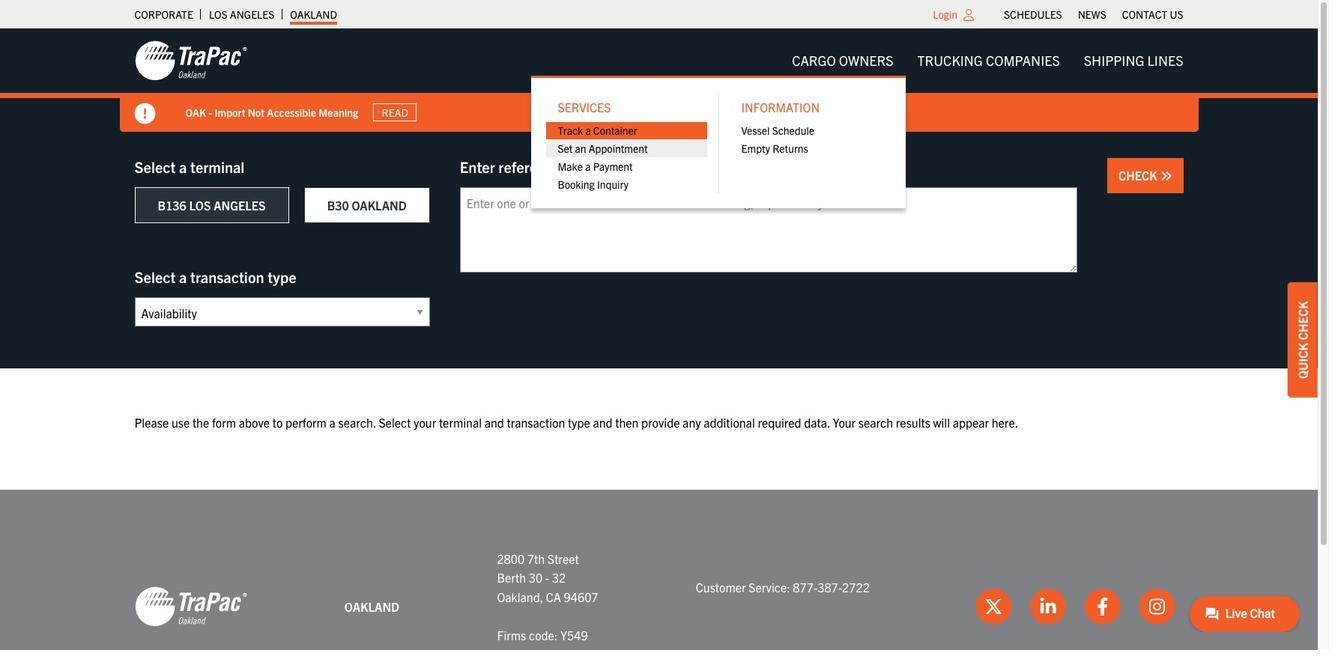 Task type: locate. For each thing, give the bounding box(es) containing it.
not
[[248, 105, 265, 119]]

- inside 2800 7th street berth 30 - 32 oakland, ca 94607
[[545, 570, 549, 585]]

1 vertical spatial -
[[545, 570, 549, 585]]

corporate link
[[135, 4, 193, 25]]

owners
[[839, 52, 894, 69]]

0 horizontal spatial transaction
[[190, 268, 264, 286]]

appointment
[[589, 142, 648, 155]]

meaning
[[319, 105, 358, 119]]

oakland
[[290, 7, 337, 21], [352, 198, 407, 213], [345, 599, 400, 614]]

data.
[[804, 415, 830, 430]]

oakland image
[[135, 40, 247, 82], [135, 586, 247, 628]]

a up the b136
[[179, 157, 187, 176]]

please use the form above to perform a search. select your terminal and transaction type and then provide any additional required data. your search results will appear here.
[[135, 415, 1019, 430]]

1 horizontal spatial transaction
[[507, 415, 565, 430]]

services menu item
[[546, 93, 707, 193]]

terminal up b136 los angeles
[[190, 157, 245, 176]]

footer
[[0, 490, 1318, 651]]

1 vertical spatial angeles
[[214, 198, 266, 213]]

32
[[552, 570, 566, 585]]

and left then at left
[[593, 415, 613, 430]]

0 vertical spatial menu bar
[[996, 4, 1192, 25]]

container
[[593, 124, 638, 137]]

1 and from the left
[[485, 415, 504, 430]]

menu containing services
[[531, 76, 906, 208]]

0 vertical spatial check
[[1119, 168, 1161, 183]]

1 horizontal spatial solid image
[[1161, 170, 1172, 182]]

387-
[[818, 580, 842, 595]]

menu for services
[[546, 122, 707, 193]]

shipping
[[1084, 52, 1145, 69]]

oakland link
[[290, 4, 337, 25]]

track
[[558, 124, 583, 137]]

empty
[[742, 142, 770, 155]]

angeles down select a terminal
[[214, 198, 266, 213]]

service:
[[749, 580, 790, 595]]

1 vertical spatial oakland image
[[135, 586, 247, 628]]

1 vertical spatial solid image
[[1161, 170, 1172, 182]]

0 horizontal spatial type
[[268, 268, 296, 286]]

los right the b136
[[189, 198, 211, 213]]

menu for cargo owners
[[531, 76, 906, 208]]

to
[[273, 415, 283, 430]]

provide
[[642, 415, 680, 430]]

schedule
[[772, 124, 815, 137]]

1 oakland image from the top
[[135, 40, 247, 82]]

1 vertical spatial los
[[189, 198, 211, 213]]

a for track a container set an appointment make a payment booking inquiry
[[586, 124, 591, 137]]

menu bar
[[996, 4, 1192, 25], [531, 46, 1196, 208]]

menu containing track a container
[[546, 122, 707, 193]]

a for select a transaction type
[[179, 268, 187, 286]]

returns
[[773, 142, 808, 155]]

make
[[558, 160, 583, 173]]

services
[[558, 100, 611, 115]]

angeles
[[230, 7, 275, 21], [214, 198, 266, 213]]

0 horizontal spatial terminal
[[190, 157, 245, 176]]

will
[[933, 415, 950, 430]]

1 horizontal spatial terminal
[[439, 415, 482, 430]]

perform
[[286, 415, 327, 430]]

check button
[[1108, 158, 1184, 193]]

light image
[[964, 9, 974, 21]]

0 vertical spatial select
[[135, 157, 176, 176]]

code:
[[529, 628, 558, 643]]

banner
[[0, 28, 1330, 208]]

0 horizontal spatial -
[[209, 105, 212, 119]]

select for select a terminal
[[135, 157, 176, 176]]

2 oakland image from the top
[[135, 586, 247, 628]]

set an appointment menu item
[[546, 140, 707, 157]]

login
[[933, 7, 958, 21]]

menu bar containing schedules
[[996, 4, 1192, 25]]

and
[[485, 415, 504, 430], [593, 415, 613, 430]]

accessible
[[267, 105, 316, 119]]

0 horizontal spatial solid image
[[135, 103, 156, 124]]

a for select a terminal
[[179, 157, 187, 176]]

us
[[1170, 7, 1184, 21]]

information link
[[730, 93, 891, 122]]

0 horizontal spatial and
[[485, 415, 504, 430]]

1 vertical spatial menu bar
[[531, 46, 1196, 208]]

1 horizontal spatial and
[[593, 415, 613, 430]]

shipping lines
[[1084, 52, 1184, 69]]

news
[[1078, 7, 1107, 21]]

0 vertical spatial -
[[209, 105, 212, 119]]

any
[[683, 415, 701, 430]]

ca
[[546, 590, 561, 605]]

select down the b136
[[135, 268, 176, 286]]

solid image
[[135, 103, 156, 124], [1161, 170, 1172, 182]]

menu for information
[[730, 122, 891, 157]]

- right 30
[[545, 570, 549, 585]]

menu
[[531, 76, 906, 208], [546, 122, 707, 193], [730, 122, 891, 157]]

a down the b136
[[179, 268, 187, 286]]

vessel
[[742, 124, 770, 137]]

information
[[742, 100, 820, 115]]

1 horizontal spatial check
[[1296, 301, 1311, 340]]

b136
[[158, 198, 186, 213]]

and right your
[[485, 415, 504, 430]]

2 vertical spatial oakland
[[345, 599, 400, 614]]

0 vertical spatial terminal
[[190, 157, 245, 176]]

30
[[529, 570, 543, 585]]

0 vertical spatial type
[[268, 268, 296, 286]]

0 vertical spatial los
[[209, 7, 228, 21]]

1 horizontal spatial -
[[545, 570, 549, 585]]

menu bar containing cargo owners
[[531, 46, 1196, 208]]

appear
[[953, 415, 989, 430]]

enter
[[460, 157, 495, 176]]

terminal right your
[[439, 415, 482, 430]]

number(s)
[[565, 157, 632, 176]]

los angeles
[[209, 7, 275, 21]]

0 vertical spatial angeles
[[230, 7, 275, 21]]

cargo owners link
[[780, 46, 906, 76]]

2722
[[842, 580, 870, 595]]

los right corporate link
[[209, 7, 228, 21]]

0 vertical spatial oakland image
[[135, 40, 247, 82]]

- right the oak
[[209, 105, 212, 119]]

1 vertical spatial select
[[135, 268, 176, 286]]

select for select a transaction type
[[135, 268, 176, 286]]

import
[[215, 105, 245, 119]]

check
[[1119, 168, 1161, 183], [1296, 301, 1311, 340]]

select a terminal
[[135, 157, 245, 176]]

a right track
[[586, 124, 591, 137]]

los
[[209, 7, 228, 21], [189, 198, 211, 213]]

2 and from the left
[[593, 415, 613, 430]]

select left your
[[379, 415, 411, 430]]

trucking companies
[[918, 52, 1060, 69]]

1 horizontal spatial type
[[568, 415, 590, 430]]

7th
[[527, 551, 545, 566]]

0 horizontal spatial check
[[1119, 168, 1161, 183]]

corporate
[[135, 7, 193, 21]]

type
[[268, 268, 296, 286], [568, 415, 590, 430]]

angeles left oakland link
[[230, 7, 275, 21]]

inquiry
[[597, 177, 629, 191]]

1 vertical spatial type
[[568, 415, 590, 430]]

menu containing vessel schedule
[[730, 122, 891, 157]]

select up the b136
[[135, 157, 176, 176]]



Task type: vqa. For each thing, say whether or not it's contained in the screenshot.
'LINES'
yes



Task type: describe. For each thing, give the bounding box(es) containing it.
read
[[382, 106, 408, 119]]

your
[[414, 415, 436, 430]]

0 vertical spatial oakland
[[290, 7, 337, 21]]

here.
[[992, 415, 1019, 430]]

1 vertical spatial transaction
[[507, 415, 565, 430]]

y549
[[561, 628, 588, 643]]

make a payment link
[[546, 157, 707, 175]]

customer service: 877-387-2722
[[696, 580, 870, 595]]

read link
[[373, 103, 417, 122]]

cargo owners menu item
[[531, 46, 906, 208]]

please
[[135, 415, 169, 430]]

banner containing cargo owners
[[0, 28, 1330, 208]]

contact us
[[1122, 7, 1184, 21]]

solid image inside the check 'button'
[[1161, 170, 1172, 182]]

search.
[[338, 415, 376, 430]]

2800
[[497, 551, 525, 566]]

the
[[193, 415, 209, 430]]

login link
[[933, 7, 958, 21]]

quick
[[1296, 343, 1311, 379]]

Enter reference number(s) text field
[[460, 187, 1078, 273]]

customer
[[696, 580, 746, 595]]

vessel schedule link
[[730, 122, 891, 140]]

an
[[575, 142, 587, 155]]

trucking companies link
[[906, 46, 1072, 76]]

2800 7th street berth 30 - 32 oakland, ca 94607
[[497, 551, 598, 605]]

cargo owners
[[792, 52, 894, 69]]

94607
[[564, 590, 598, 605]]

0 vertical spatial transaction
[[190, 268, 264, 286]]

services link
[[546, 93, 707, 122]]

oakland image inside banner
[[135, 40, 247, 82]]

booking inquiry link
[[546, 175, 707, 193]]

b30
[[327, 198, 349, 213]]

1 vertical spatial check
[[1296, 301, 1311, 340]]

a right "make" on the left top of page
[[585, 160, 591, 173]]

news link
[[1078, 4, 1107, 25]]

schedules link
[[1004, 4, 1062, 25]]

a left search.
[[329, 415, 336, 430]]

enter reference number(s)
[[460, 157, 632, 176]]

lines
[[1148, 52, 1184, 69]]

select a transaction type
[[135, 268, 296, 286]]

set an appointment link
[[546, 140, 707, 157]]

information menu item
[[730, 93, 891, 157]]

additional
[[704, 415, 755, 430]]

form
[[212, 415, 236, 430]]

1 vertical spatial oakland
[[352, 198, 407, 213]]

b30 oakland
[[327, 198, 407, 213]]

payment
[[593, 160, 633, 173]]

los angeles link
[[209, 4, 275, 25]]

877-
[[793, 580, 818, 595]]

booking
[[558, 177, 595, 191]]

berth
[[497, 570, 526, 585]]

cargo
[[792, 52, 836, 69]]

reference
[[499, 157, 561, 176]]

1 vertical spatial terminal
[[439, 415, 482, 430]]

trucking
[[918, 52, 983, 69]]

then
[[615, 415, 639, 430]]

vessel schedule empty returns
[[742, 124, 815, 155]]

companies
[[986, 52, 1060, 69]]

schedules
[[1004, 7, 1062, 21]]

track a container link
[[546, 122, 707, 140]]

b136 los angeles
[[158, 198, 266, 213]]

track a container set an appointment make a payment booking inquiry
[[558, 124, 648, 191]]

your
[[833, 415, 856, 430]]

check inside 'button'
[[1119, 168, 1161, 183]]

contact us link
[[1122, 4, 1184, 25]]

above
[[239, 415, 270, 430]]

oak
[[185, 105, 206, 119]]

quick check link
[[1288, 283, 1318, 398]]

los inside the los angeles link
[[209, 7, 228, 21]]

firms code:  y549
[[497, 628, 588, 643]]

- inside banner
[[209, 105, 212, 119]]

track a container menu item
[[546, 122, 707, 140]]

empty returns link
[[730, 140, 891, 157]]

required
[[758, 415, 802, 430]]

set
[[558, 142, 573, 155]]

street
[[548, 551, 579, 566]]

results
[[896, 415, 931, 430]]

contact
[[1122, 7, 1168, 21]]

0 vertical spatial solid image
[[135, 103, 156, 124]]

2 vertical spatial select
[[379, 415, 411, 430]]

menu bar inside banner
[[531, 46, 1196, 208]]

oak - import not accessible meaning
[[185, 105, 358, 119]]

use
[[172, 415, 190, 430]]

footer containing 2800 7th street
[[0, 490, 1318, 651]]

oakland,
[[497, 590, 543, 605]]

firms
[[497, 628, 526, 643]]



